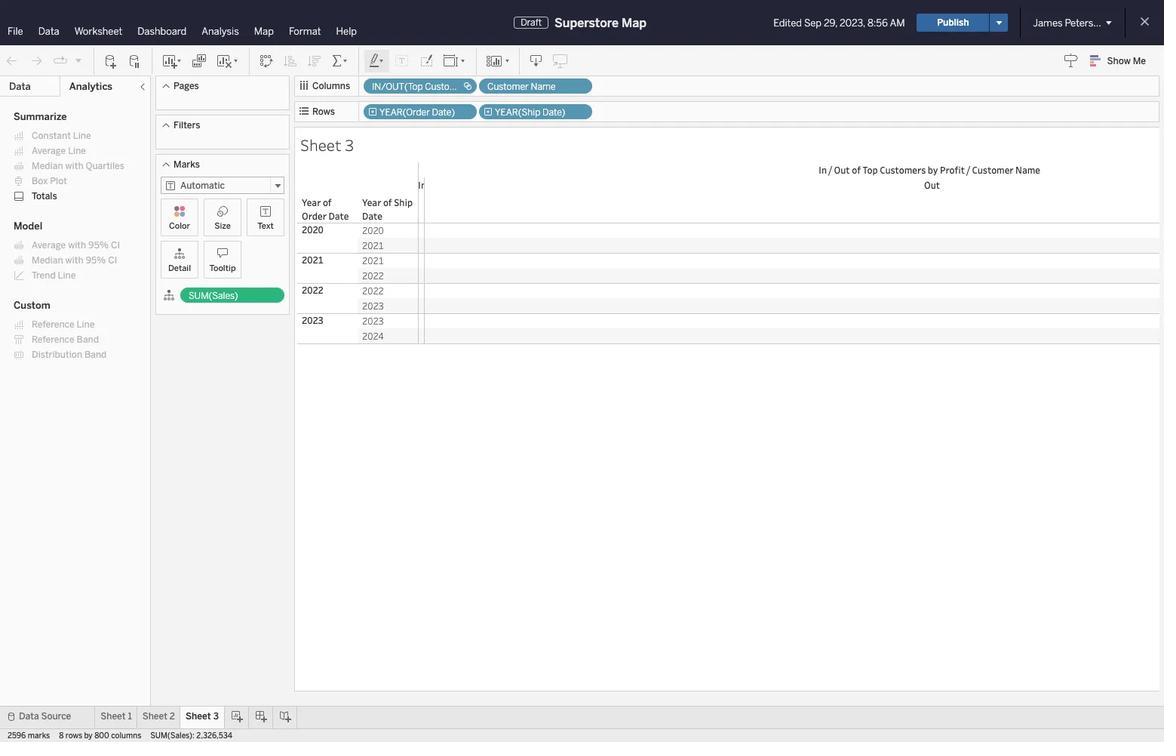 Task type: locate. For each thing, give the bounding box(es) containing it.
rows
[[313, 106, 335, 117]]

1 horizontal spatial date)
[[543, 107, 566, 118]]

2 vertical spatial by
[[84, 732, 93, 741]]

1 horizontal spatial sheet 3
[[300, 134, 354, 156]]

2021, Year of Ship Date. Press Space to toggle selection. Press Escape to go back to the left margin. Use arrow keys to navigate headers text field
[[358, 253, 418, 268]]

customer
[[488, 82, 529, 92], [973, 164, 1014, 176]]

reference
[[32, 319, 74, 330], [32, 334, 74, 345]]

customer right profit
[[973, 164, 1014, 176]]

map
[[622, 15, 647, 30], [254, 26, 274, 37]]

replay animation image right redo icon at the left top of the page
[[53, 53, 68, 68]]

data source
[[19, 711, 71, 722]]

1 vertical spatial customers
[[881, 164, 927, 176]]

dashboard
[[138, 26, 187, 37]]

3 down columns in the left of the page
[[345, 134, 354, 156]]

redo image
[[29, 53, 44, 68]]

1 vertical spatial ci
[[108, 255, 117, 266]]

1 horizontal spatial name
[[1016, 164, 1041, 176]]

1 vertical spatial median
[[32, 255, 63, 266]]

0 vertical spatial reference
[[32, 319, 74, 330]]

1 vertical spatial data
[[9, 81, 31, 92]]

custom
[[14, 300, 50, 311]]

with for median with quartiles
[[65, 161, 83, 171]]

am
[[890, 17, 906, 28]]

2023,
[[840, 17, 866, 28]]

/
[[829, 164, 833, 176], [968, 164, 971, 176]]

95%
[[88, 240, 109, 251], [86, 255, 106, 266]]

show me
[[1108, 56, 1147, 66]]

average with 95% ci
[[32, 240, 120, 251]]

reference for reference line
[[32, 319, 74, 330]]

line down the median with 95% ci
[[58, 270, 76, 281]]

3
[[345, 134, 354, 156], [213, 711, 219, 722]]

1 average from the top
[[32, 146, 66, 156]]

totals
[[32, 191, 57, 202]]

1 reference from the top
[[32, 319, 74, 330]]

trend line
[[32, 270, 76, 281]]

0 horizontal spatial by
[[84, 732, 93, 741]]

distribution
[[32, 350, 82, 360]]

sheet 1
[[101, 711, 132, 722]]

show/hide cards image
[[486, 53, 510, 68]]

band down reference band
[[85, 350, 107, 360]]

0 vertical spatial by
[[473, 82, 483, 92]]

pause auto updates image
[[128, 53, 143, 68]]

average for average with 95% ci
[[32, 240, 66, 251]]

line
[[73, 131, 91, 141], [68, 146, 86, 156], [58, 270, 76, 281], [77, 319, 95, 330]]

download image
[[529, 53, 544, 68]]

2022, Year of Order Date. Press Space to toggle selection. Press Escape to go back to the left margin. Use arrow keys to navigate headers text field
[[297, 283, 358, 313]]

replay animation image up "analytics"
[[74, 55, 83, 65]]

1 vertical spatial customer
[[973, 164, 1014, 176]]

top
[[863, 164, 879, 176]]

1 date) from the left
[[432, 107, 455, 118]]

new worksheet image
[[162, 53, 183, 68]]

1 horizontal spatial replay animation image
[[74, 55, 83, 65]]

0 vertical spatial customers
[[425, 82, 471, 92]]

0 vertical spatial average
[[32, 146, 66, 156]]

2022, Year of Ship Date. Press Space to toggle selection. Press Escape to go back to the left margin. Use arrow keys to navigate headers text field
[[358, 268, 418, 283], [358, 283, 418, 298]]

/ right profit
[[968, 164, 971, 176]]

median up "trend"
[[32, 255, 63, 266]]

marks
[[174, 159, 200, 170]]

1 vertical spatial band
[[85, 350, 107, 360]]

/ right in
[[829, 164, 833, 176]]

8:56
[[868, 17, 889, 28]]

worksheet
[[75, 26, 123, 37]]

with
[[65, 161, 83, 171], [68, 240, 86, 251], [65, 255, 83, 266]]

data
[[38, 26, 59, 37], [9, 81, 31, 92], [19, 711, 39, 722]]

2 horizontal spatial by
[[929, 164, 939, 176]]

band for reference band
[[77, 334, 99, 345]]

summarize
[[14, 111, 67, 122]]

2 / from the left
[[968, 164, 971, 176]]

2 reference from the top
[[32, 334, 74, 345]]

date) right year(ship
[[543, 107, 566, 118]]

ci up the median with 95% ci
[[111, 240, 120, 251]]

2 vertical spatial with
[[65, 255, 83, 266]]

constant
[[32, 131, 71, 141]]

1 horizontal spatial by
[[473, 82, 483, 92]]

columns
[[313, 81, 350, 91]]

with up the median with 95% ci
[[68, 240, 86, 251]]

1 vertical spatial 3
[[213, 711, 219, 722]]

0 horizontal spatial customer
[[488, 82, 529, 92]]

0 vertical spatial with
[[65, 161, 83, 171]]

collapse image
[[138, 82, 147, 91]]

2020, Year of Ship Date. Press Space to toggle selection. Press Escape to go back to the left margin. Use arrow keys to navigate headers text field
[[358, 223, 418, 238]]

1
[[128, 711, 132, 722]]

by left profit
[[929, 164, 939, 176]]

1 vertical spatial 95%
[[86, 255, 106, 266]]

average down constant
[[32, 146, 66, 156]]

2022, year of ship date. press space to toggle selection. press escape to go back to the left margin. use arrow keys to navigate headers text field down 2021, year of ship date. press space to toggle selection. press escape to go back to the left margin. use arrow keys to navigate headers text field
[[358, 268, 418, 283]]

in
[[819, 164, 827, 176]]

fit image
[[443, 53, 467, 68]]

0 vertical spatial 95%
[[88, 240, 109, 251]]

0 horizontal spatial /
[[829, 164, 833, 176]]

95% up the median with 95% ci
[[88, 240, 109, 251]]

in / out of top customers by profit  /  customer name
[[819, 164, 1041, 176]]

line up average line
[[73, 131, 91, 141]]

reference band
[[32, 334, 99, 345]]

sheet 3
[[300, 134, 354, 156], [186, 711, 219, 722]]

sheet up sum(sales): 2,326,534
[[186, 711, 211, 722]]

sheet 2
[[142, 711, 175, 722]]

ci
[[111, 240, 120, 251], [108, 255, 117, 266]]

2023, Year of Order Date. Press Space to toggle selection. Press Escape to go back to the left margin. Use arrow keys to navigate headers text field
[[297, 313, 358, 344]]

map right "superstore"
[[622, 15, 647, 30]]

by
[[473, 82, 483, 92], [929, 164, 939, 176], [84, 732, 93, 741]]

2,326,534
[[197, 732, 233, 741]]

1 vertical spatial reference
[[32, 334, 74, 345]]

with down average with 95% ci
[[65, 255, 83, 266]]

0 vertical spatial median
[[32, 161, 63, 171]]

with down average line
[[65, 161, 83, 171]]

2 average from the top
[[32, 240, 66, 251]]

data up "2596 marks"
[[19, 711, 39, 722]]

2 median from the top
[[32, 255, 63, 266]]

95% down average with 95% ci
[[86, 255, 106, 266]]

3 up 2,326,534
[[213, 711, 219, 722]]

0 horizontal spatial date)
[[432, 107, 455, 118]]

2022, year of ship date. press space to toggle selection. press escape to go back to the left margin. use arrow keys to navigate headers text field up 2023, year of ship date. press space to toggle selection. press escape to go back to the left margin. use arrow keys to navigate headers text box
[[358, 283, 418, 298]]

tooltip
[[209, 263, 236, 273]]

2596
[[8, 732, 26, 741]]

box
[[32, 176, 48, 186]]

0 vertical spatial customer
[[488, 82, 529, 92]]

1 horizontal spatial customer
[[973, 164, 1014, 176]]

band up distribution band
[[77, 334, 99, 345]]

data up redo icon at the left top of the page
[[38, 26, 59, 37]]

superstore
[[555, 15, 619, 30]]

line up reference band
[[77, 319, 95, 330]]

0 vertical spatial band
[[77, 334, 99, 345]]

median
[[32, 161, 63, 171], [32, 255, 63, 266]]

analytics
[[69, 81, 113, 92]]

ci down average with 95% ci
[[108, 255, 117, 266]]

0 vertical spatial name
[[531, 82, 556, 92]]

1 horizontal spatial /
[[968, 164, 971, 176]]

sheet 3 up sum(sales): 2,326,534
[[186, 711, 219, 722]]

date)
[[432, 107, 455, 118], [543, 107, 566, 118]]

2596 marks
[[8, 732, 50, 741]]

date) down in/out(top customers by profit)
[[432, 107, 455, 118]]

constant line
[[32, 131, 91, 141]]

average down model
[[32, 240, 66, 251]]

with for median with 95% ci
[[65, 255, 83, 266]]

data down undo icon
[[9, 81, 31, 92]]

customers down fit icon
[[425, 82, 471, 92]]

customer up year(ship
[[488, 82, 529, 92]]

1 vertical spatial sheet 3
[[186, 711, 219, 722]]

2 vertical spatial data
[[19, 711, 39, 722]]

1 vertical spatial average
[[32, 240, 66, 251]]

by left 800
[[84, 732, 93, 741]]

0 horizontal spatial 3
[[213, 711, 219, 722]]

0 vertical spatial 3
[[345, 134, 354, 156]]

new data source image
[[103, 53, 119, 68]]

1 median from the top
[[32, 161, 63, 171]]

1 vertical spatial name
[[1016, 164, 1041, 176]]

2021, Year of Order Date. Press Space to toggle selection. Press Escape to go back to the left margin. Use arrow keys to navigate headers text field
[[297, 253, 358, 283]]

format workbook image
[[419, 53, 434, 68]]

band
[[77, 334, 99, 345], [85, 350, 107, 360]]

year(ship
[[495, 107, 541, 118]]

0 vertical spatial ci
[[111, 240, 120, 251]]

replay animation image
[[53, 53, 68, 68], [74, 55, 83, 65]]

median up box plot
[[32, 161, 63, 171]]

95% for median with 95% ci
[[86, 255, 106, 266]]

1 vertical spatial with
[[68, 240, 86, 251]]

customers right "top"
[[881, 164, 927, 176]]

sum(sales): 2,326,534
[[150, 732, 233, 741]]

sheet 3 down rows
[[300, 134, 354, 156]]

median for median with quartiles
[[32, 161, 63, 171]]

2023, Year of Ship Date. Press Space to toggle selection. Press Escape to go back to the left margin. Use arrow keys to navigate headers text field
[[358, 313, 418, 328]]

2 date) from the left
[[543, 107, 566, 118]]

box plot
[[32, 176, 67, 186]]

by for 8 rows by 800 columns
[[84, 732, 93, 741]]

in/out(top
[[372, 82, 423, 92]]

2020, Year of Order Date. Press Space to toggle selection. Press Escape to go back to the left margin. Use arrow keys to navigate headers text field
[[297, 223, 358, 253]]

pages
[[174, 81, 199, 91]]

by left profit)
[[473, 82, 483, 92]]

name
[[531, 82, 556, 92], [1016, 164, 1041, 176]]

0 vertical spatial sheet 3
[[300, 134, 354, 156]]

text
[[258, 221, 274, 231]]

peterson
[[1066, 17, 1106, 28]]

1 vertical spatial by
[[929, 164, 939, 176]]

data guide image
[[1064, 53, 1079, 68]]

8
[[59, 732, 64, 741]]

0 horizontal spatial customers
[[425, 82, 471, 92]]

customer name
[[488, 82, 556, 92]]

map up swap rows and columns icon
[[254, 26, 274, 37]]

line up median with quartiles
[[68, 146, 86, 156]]

0 horizontal spatial sheet 3
[[186, 711, 219, 722]]

In, In / Out of Top Customers by Profit. Press Space to toggle selection. Press Escape to go back to the left margin. Use arrow keys to navigate headers text field
[[418, 177, 424, 193]]

distribution band
[[32, 350, 107, 360]]

reference up distribution
[[32, 334, 74, 345]]

year(ship date)
[[495, 107, 566, 118]]

reference up reference band
[[32, 319, 74, 330]]

sheet
[[300, 134, 342, 156], [101, 711, 126, 722], [142, 711, 168, 722], [186, 711, 211, 722]]

help
[[336, 26, 357, 37]]

average
[[32, 146, 66, 156], [32, 240, 66, 251]]



Task type: describe. For each thing, give the bounding box(es) containing it.
with for average with 95% ci
[[68, 240, 86, 251]]

source
[[41, 711, 71, 722]]

of
[[853, 164, 861, 176]]

0 horizontal spatial replay animation image
[[53, 53, 68, 68]]

ci for average with 95% ci
[[111, 240, 120, 251]]

29,
[[824, 17, 838, 28]]

2023, Year of Ship Date. Press Space to toggle selection. Press Escape to go back to the left margin. Use arrow keys to navigate headers text field
[[358, 298, 418, 313]]

0 horizontal spatial map
[[254, 26, 274, 37]]

detail
[[168, 263, 191, 273]]

line for trend line
[[58, 270, 76, 281]]

filters
[[174, 120, 200, 131]]

edited sep 29, 2023, 8:56 am
[[774, 17, 906, 28]]

2
[[170, 711, 175, 722]]

color
[[169, 221, 190, 231]]

format
[[289, 26, 321, 37]]

model
[[14, 220, 42, 232]]

average for average line
[[32, 146, 66, 156]]

8 rows by 800 columns
[[59, 732, 141, 741]]

highlight image
[[368, 53, 386, 68]]

profit)
[[485, 82, 511, 92]]

james
[[1034, 17, 1063, 28]]

size
[[215, 221, 231, 231]]

ci for median with 95% ci
[[108, 255, 117, 266]]

analysis
[[202, 26, 239, 37]]

line for constant line
[[73, 131, 91, 141]]

superstore map
[[555, 15, 647, 30]]

me
[[1134, 56, 1147, 66]]

undo image
[[5, 53, 20, 68]]

show labels image
[[395, 53, 410, 68]]

sort descending image
[[307, 53, 322, 68]]

95% for average with 95% ci
[[88, 240, 109, 251]]

sum(sales):
[[150, 732, 195, 741]]

sheet down rows
[[300, 134, 342, 156]]

reference line
[[32, 319, 95, 330]]

year(order date)
[[380, 107, 455, 118]]

file
[[8, 26, 23, 37]]

trend
[[32, 270, 56, 281]]

1 horizontal spatial 3
[[345, 134, 354, 156]]

out
[[835, 164, 851, 176]]

median for median with 95% ci
[[32, 255, 63, 266]]

year(order
[[380, 107, 430, 118]]

2024, Year of Ship Date. Press Space to toggle selection. Press Escape to go back to the left margin. Use arrow keys to navigate headers text field
[[358, 328, 418, 344]]

median with 95% ci
[[32, 255, 117, 266]]

line for average line
[[68, 146, 86, 156]]

publish button
[[918, 14, 990, 32]]

plot
[[50, 176, 67, 186]]

1 horizontal spatial map
[[622, 15, 647, 30]]

2021, Year of Ship Date. Press Space to toggle selection. Press Escape to go back to the left margin. Use arrow keys to navigate headers text field
[[358, 238, 418, 253]]

0 vertical spatial data
[[38, 26, 59, 37]]

date) for year(ship date)
[[543, 107, 566, 118]]

800
[[94, 732, 109, 741]]

median with quartiles
[[32, 161, 125, 171]]

reference for reference band
[[32, 334, 74, 345]]

publish
[[938, 17, 970, 28]]

to use edit in desktop, save the workbook outside of personal space image
[[553, 53, 569, 68]]

2 2022, year of ship date. press space to toggle selection. press escape to go back to the left margin. use arrow keys to navigate headers text field from the top
[[358, 283, 418, 298]]

draft
[[521, 17, 542, 28]]

sheet left 1
[[101, 711, 126, 722]]

1 2022, year of ship date. press space to toggle selection. press escape to go back to the left margin. use arrow keys to navigate headers text field from the top
[[358, 268, 418, 283]]

show
[[1108, 56, 1132, 66]]

1 / from the left
[[829, 164, 833, 176]]

swap rows and columns image
[[259, 53, 274, 68]]

rows
[[66, 732, 82, 741]]

average line
[[32, 146, 86, 156]]

date) for year(order date)
[[432, 107, 455, 118]]

edited
[[774, 17, 803, 28]]

show me button
[[1084, 49, 1160, 72]]

1 horizontal spatial customers
[[881, 164, 927, 176]]

columns
[[111, 732, 141, 741]]

0 horizontal spatial name
[[531, 82, 556, 92]]

duplicate image
[[192, 53, 207, 68]]

sum(sales)
[[189, 291, 238, 301]]

sheet left 2
[[142, 711, 168, 722]]

Out, In / Out of Top Customers by Profit. Press Space to toggle selection. Press Escape to go back to the left margin. Use arrow keys to navigate headers text field
[[424, 177, 1165, 193]]

profit
[[941, 164, 966, 176]]

quartiles
[[86, 161, 125, 171]]

in/out(top customers by profit)
[[372, 82, 511, 92]]

sort ascending image
[[283, 53, 298, 68]]

james peterson
[[1034, 17, 1106, 28]]

marks
[[28, 732, 50, 741]]

by for in/out(top customers by profit)
[[473, 82, 483, 92]]

band for distribution band
[[85, 350, 107, 360]]

totals image
[[331, 53, 350, 68]]

line for reference line
[[77, 319, 95, 330]]

sep
[[805, 17, 822, 28]]

clear sheet image
[[216, 53, 240, 68]]

marks. press enter to open the view data window.. use arrow keys to navigate data visualization elements. image
[[418, 223, 1165, 344]]



Task type: vqa. For each thing, say whether or not it's contained in the screenshot.
Reference associated with Reference Line
yes



